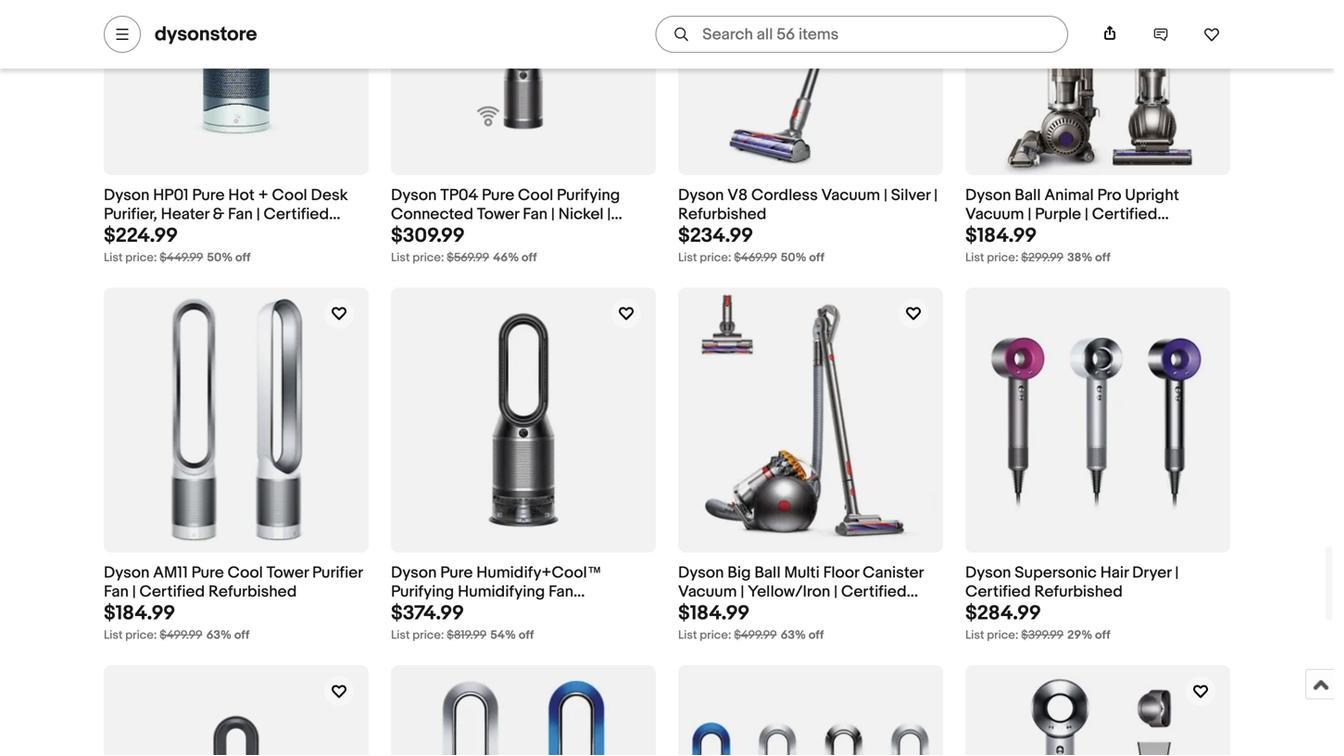 Task type: locate. For each thing, give the bounding box(es) containing it.
1 horizontal spatial $499.99
[[734, 629, 777, 643]]

$184.99 list price: $499.99 63% off down big
[[679, 602, 824, 643]]

dyson hp01 pure hot + cool desk purifier, heater & fan | certified refurbished : quick view image
[[142, 0, 331, 175]]

price: down $284.99
[[988, 629, 1019, 643]]

0 horizontal spatial $184.99 list price: $499.99 63% off
[[104, 602, 250, 643]]

price: down $309.99
[[413, 251, 444, 265]]

hot
[[228, 186, 255, 205]]

off
[[235, 251, 251, 265], [522, 251, 537, 265], [810, 251, 825, 265], [1096, 251, 1111, 265], [234, 629, 250, 643], [519, 629, 534, 643], [809, 629, 824, 643], [1096, 629, 1111, 643]]

0 horizontal spatial $499.99
[[160, 629, 203, 643]]

purifying
[[557, 186, 620, 205], [391, 583, 454, 602]]

$224.99 list price: $449.99 50% off
[[104, 224, 251, 265]]

$184.99 down am11
[[104, 602, 175, 626]]

cool right am11
[[228, 564, 263, 583]]

dyson am11 pure cool tower purifier fan | certified refurbished button
[[104, 564, 369, 603]]

$819.99
[[447, 629, 487, 643]]

dyson inside dyson big ball multi floor canister vacuum | yellow/iron | certified refurbished
[[679, 564, 724, 583]]

refurbished up $449.99
[[104, 224, 192, 244]]

0 vertical spatial purifying
[[557, 186, 620, 205]]

purifier
[[312, 564, 363, 583]]

2 $184.99 list price: $499.99 63% off from the left
[[679, 602, 824, 643]]

fan left am11
[[104, 583, 129, 602]]

$184.99 list price: $499.99 63% off
[[104, 602, 250, 643], [679, 602, 824, 643]]

2 $499.99 from the left
[[734, 629, 777, 643]]

price: down $234.99 on the top right
[[700, 251, 732, 265]]

hd04 supersonic pro us | nickel/silver | refurbished : quick view image
[[966, 666, 1231, 756]]

dyson up $309.99
[[391, 186, 437, 205]]

refurbished down big
[[679, 602, 767, 622]]

1 $499.99 from the left
[[160, 629, 203, 643]]

dyson left the "v8"
[[679, 186, 724, 205]]

refurbished inside 'dyson hp01 pure hot + cool desk purifier, heater & fan | certified refurbished'
[[104, 224, 192, 244]]

price: down am11
[[125, 629, 157, 643]]

1 horizontal spatial ball
[[1015, 186, 1042, 205]]

0 horizontal spatial purifying
[[391, 583, 454, 602]]

2 horizontal spatial cool
[[518, 186, 554, 205]]

pure for hp01
[[192, 186, 225, 205]]

$184.99 list price: $499.99 63% off for yellow/iron
[[679, 602, 824, 643]]

off right the 38%
[[1096, 251, 1111, 265]]

price:
[[125, 251, 157, 265], [413, 251, 444, 265], [700, 251, 732, 265], [988, 251, 1019, 265], [125, 629, 157, 643], [413, 629, 444, 643], [700, 629, 732, 643], [988, 629, 1019, 643]]

ball
[[1015, 186, 1042, 205], [755, 564, 781, 583]]

dyson ball animal pro upright vacuum | purple | certified refurbished button
[[966, 186, 1231, 244]]

$184.99 up the $299.99
[[966, 224, 1038, 248]]

dyson for dyson v8 cordless vacuum | silver | refurbished
[[679, 186, 724, 205]]

| right dryer at right
[[1176, 564, 1179, 583]]

dyson v8 cordless vacuum | silver | refurbished
[[679, 186, 938, 224]]

off inside $184.99 list price: $299.99 38% off
[[1096, 251, 1111, 265]]

$234.99
[[679, 224, 754, 248]]

| inside 'dyson supersonic hair dryer | certified refurbished'
[[1176, 564, 1179, 583]]

0 horizontal spatial $184.99
[[104, 602, 175, 626]]

1 vertical spatial tower
[[267, 564, 309, 583]]

dyson for dyson supersonic hair dryer | certified refurbished
[[966, 564, 1012, 583]]

dyson
[[104, 186, 150, 205], [391, 186, 437, 205], [679, 186, 724, 205], [966, 186, 1012, 205], [104, 564, 150, 583], [391, 564, 437, 583], [679, 564, 724, 583], [966, 564, 1012, 583]]

cool inside dyson am11 pure cool tower purifier fan | certified refurbished
[[228, 564, 263, 583]]

$184.99 for dyson am11 pure cool tower purifier fan | certified refurbished
[[104, 602, 175, 626]]

certified
[[264, 205, 329, 224], [1093, 205, 1158, 224], [140, 583, 205, 602], [842, 583, 907, 602], [966, 583, 1031, 602]]

list inside $224.99 list price: $449.99 50% off
[[104, 251, 123, 265]]

63% down yellow/iron
[[781, 629, 806, 643]]

1 $184.99 list price: $499.99 63% off from the left
[[104, 602, 250, 643]]

| down humidify+cool™
[[531, 602, 535, 622]]

dyson left big
[[679, 564, 724, 583]]

save this seller dysonofficial image
[[1204, 26, 1221, 43]]

dyson up $184.99 list price: $299.99 38% off at the right top
[[966, 186, 1012, 205]]

1 horizontal spatial cool
[[272, 186, 307, 205]]

certified inside dyson am11 pure cool tower purifier fan | certified refurbished
[[140, 583, 205, 602]]

price: down big
[[700, 629, 732, 643]]

dyson up $284.99
[[966, 564, 1012, 583]]

vacuum left purple on the top
[[966, 205, 1025, 224]]

fan right humidifying
[[549, 583, 574, 602]]

| right the multi
[[834, 583, 838, 602]]

46%
[[493, 251, 519, 265]]

1 horizontal spatial 50%
[[781, 251, 807, 265]]

1 horizontal spatial $184.99 list price: $499.99 63% off
[[679, 602, 824, 643]]

fan inside 'dyson hp01 pure hot + cool desk purifier, heater & fan | certified refurbished'
[[228, 205, 253, 224]]

dyson inside dyson am11 pure cool tower purifier fan | certified refurbished
[[104, 564, 150, 583]]

$569.99
[[447, 251, 490, 265]]

0 horizontal spatial vacuum
[[679, 583, 737, 602]]

off inside '$234.99 list price: $469.99 50% off'
[[810, 251, 825, 265]]

$184.99
[[966, 224, 1038, 248], [104, 602, 175, 626], [679, 602, 750, 626]]

cordless
[[752, 186, 818, 205]]

$184.99 inside $184.99 list price: $299.99 38% off
[[966, 224, 1038, 248]]

63% down dyson am11 pure cool tower purifier fan | certified refurbished
[[206, 629, 232, 643]]

dyson tp04 pure cool purifying connected tower fan | nickel | refurbished button
[[391, 186, 656, 244]]

dysonstore link
[[155, 22, 257, 46]]

list inside "$374.99 list price: $819.99 54% off"
[[391, 629, 410, 643]]

ball inside dyson ball animal pro upright vacuum | purple | certified refurbished
[[1015, 186, 1042, 205]]

1 vertical spatial ball
[[755, 564, 781, 583]]

pure inside dyson tp04 pure cool purifying connected tower fan | nickel | refurbished
[[482, 186, 515, 205]]

dyson left am11
[[104, 564, 150, 583]]

50% inside '$234.99 list price: $469.99 50% off'
[[781, 251, 807, 265]]

tower
[[477, 205, 519, 224], [267, 564, 309, 583]]

pure for am11
[[192, 564, 224, 583]]

fan
[[228, 205, 253, 224], [523, 205, 548, 224], [104, 583, 129, 602], [549, 583, 574, 602]]

50% right $449.99
[[207, 251, 233, 265]]

$284.99
[[966, 602, 1042, 626]]

certified inside 'dyson supersonic hair dryer | certified refurbished'
[[966, 583, 1031, 602]]

pure
[[192, 186, 225, 205], [482, 186, 515, 205], [192, 564, 224, 583], [441, 564, 473, 583]]

dysonstore
[[155, 22, 257, 46]]

1 63% from the left
[[206, 629, 232, 643]]

vacuum left silver
[[822, 186, 881, 205]]

0 horizontal spatial cool
[[228, 564, 263, 583]]

2 horizontal spatial $184.99
[[966, 224, 1038, 248]]

list inside $184.99 list price: $299.99 38% off
[[966, 251, 985, 265]]

dyson inside dyson pure humidify+cool™ purifying humidifying fan ph01(black/nickel) |
[[391, 564, 437, 583]]

$184.99 list price: $499.99 63% off down am11
[[104, 602, 250, 643]]

dyson up $374.99
[[391, 564, 437, 583]]

price: inside "$374.99 list price: $819.99 54% off"
[[413, 629, 444, 643]]

dyson inside dyson ball animal pro upright vacuum | purple | certified refurbished
[[966, 186, 1012, 205]]

off down dyson v8 cordless vacuum | silver | refurbished 'button'
[[810, 251, 825, 265]]

ball left animal
[[1015, 186, 1042, 205]]

yellow/iron
[[748, 583, 831, 602]]

1 horizontal spatial $184.99
[[679, 602, 750, 626]]

| right hot
[[256, 205, 260, 224]]

list inside $309.99 list price: $569.99 46% off
[[391, 251, 410, 265]]

dyson inside 'dyson supersonic hair dryer | certified refurbished'
[[966, 564, 1012, 583]]

off down dyson big ball multi floor canister vacuum | yellow/iron | certified refurbished 'button'
[[809, 629, 824, 643]]

tower left purifier
[[267, 564, 309, 583]]

dyson pure humidify+cool™ purifying humidifying fan ph01(black/nickel) |
[[391, 564, 602, 622]]

$499.99 down am11
[[160, 629, 203, 643]]

refurbished up the $299.99
[[966, 224, 1054, 244]]

pure right tp04
[[482, 186, 515, 205]]

63%
[[206, 629, 232, 643], [781, 629, 806, 643]]

50% right $469.99 on the top of the page
[[781, 251, 807, 265]]

$499.99
[[160, 629, 203, 643], [734, 629, 777, 643]]

off inside "$374.99 list price: $819.99 54% off"
[[519, 629, 534, 643]]

price: down $224.99
[[125, 251, 157, 265]]

dryer
[[1133, 564, 1172, 583]]

tp04
[[441, 186, 479, 205]]

dyson am11 pure cool tower purifier fan | certified refurbished
[[104, 564, 363, 602]]

29%
[[1068, 629, 1093, 643]]

dyson inside 'dyson hp01 pure hot + cool desk purifier, heater & fan | certified refurbished'
[[104, 186, 150, 205]]

|
[[884, 186, 888, 205], [935, 186, 938, 205], [256, 205, 260, 224], [552, 205, 555, 224], [608, 205, 611, 224], [1028, 205, 1032, 224], [1085, 205, 1089, 224], [1176, 564, 1179, 583], [132, 583, 136, 602], [741, 583, 745, 602], [834, 583, 838, 602], [531, 602, 535, 622]]

| right silver
[[935, 186, 938, 205]]

refurbished inside dyson am11 pure cool tower purifier fan | certified refurbished
[[209, 583, 297, 602]]

0 vertical spatial ball
[[1015, 186, 1042, 205]]

2 63% from the left
[[781, 629, 806, 643]]

| inside dyson am11 pure cool tower purifier fan | certified refurbished
[[132, 583, 136, 602]]

$499.99 down yellow/iron
[[734, 629, 777, 643]]

dyson hp04 pure hot + cool link connected air purifier, heater & fan | : quick view image
[[148, 666, 325, 756]]

list
[[104, 251, 123, 265], [391, 251, 410, 265], [679, 251, 698, 265], [966, 251, 985, 265], [104, 629, 123, 643], [391, 629, 410, 643], [679, 629, 698, 643], [966, 629, 985, 643]]

dyson supersonic hair dryer | certified refurbished : quick view image
[[966, 288, 1231, 553]]

1 horizontal spatial purifying
[[557, 186, 620, 205]]

pure right am11
[[192, 564, 224, 583]]

dyson for dyson big ball multi floor canister vacuum | yellow/iron | certified refurbished
[[679, 564, 724, 583]]

63% for certified
[[206, 629, 232, 643]]

vacuum left yellow/iron
[[679, 583, 737, 602]]

tower inside dyson am11 pure cool tower purifier fan | certified refurbished
[[267, 564, 309, 583]]

refurbished up 29%
[[1035, 583, 1123, 602]]

1 horizontal spatial 63%
[[781, 629, 806, 643]]

refurbished right am11
[[209, 583, 297, 602]]

0 horizontal spatial ball
[[755, 564, 781, 583]]

&
[[213, 205, 224, 224]]

1 vertical spatial purifying
[[391, 583, 454, 602]]

1 50% from the left
[[207, 251, 233, 265]]

$184.99 down big
[[679, 602, 750, 626]]

dyson supersonic hair dryer | certified refurbished
[[966, 564, 1179, 602]]

cool
[[272, 186, 307, 205], [518, 186, 554, 205], [228, 564, 263, 583]]

0 vertical spatial tower
[[477, 205, 519, 224]]

dyson v8 cordless vacuum | silver | refurbished : quick view image
[[679, 0, 944, 175]]

tower up 46%
[[477, 205, 519, 224]]

dyson inside dyson v8 cordless vacuum | silver | refurbished
[[679, 186, 724, 205]]

vacuum
[[822, 186, 881, 205], [966, 205, 1025, 224], [679, 583, 737, 602]]

off down dyson am11 pure cool tower purifier fan | certified refurbished button
[[234, 629, 250, 643]]

silver
[[892, 186, 931, 205]]

price: left the $299.99
[[988, 251, 1019, 265]]

| left am11
[[132, 583, 136, 602]]

ball right big
[[755, 564, 781, 583]]

cool right +
[[272, 186, 307, 205]]

2 horizontal spatial vacuum
[[966, 205, 1025, 224]]

pure inside 'dyson hp01 pure hot + cool desk purifier, heater & fan | certified refurbished'
[[192, 186, 225, 205]]

list inside $284.99 list price: $399.99 29% off
[[966, 629, 985, 643]]

0 horizontal spatial 50%
[[207, 251, 233, 265]]

1 horizontal spatial tower
[[477, 205, 519, 224]]

price: down $374.99
[[413, 629, 444, 643]]

2 50% from the left
[[781, 251, 807, 265]]

refurbished up $469.99 on the top of the page
[[679, 205, 767, 224]]

50%
[[207, 251, 233, 265], [781, 251, 807, 265]]

1 horizontal spatial vacuum
[[822, 186, 881, 205]]

nickel
[[559, 205, 604, 224]]

vacuum inside dyson big ball multi floor canister vacuum | yellow/iron | certified refurbished
[[679, 583, 737, 602]]

cool left nickel
[[518, 186, 554, 205]]

off right 54%
[[519, 629, 534, 643]]

0 horizontal spatial 63%
[[206, 629, 232, 643]]

purifying inside dyson pure humidify+cool™ purifying humidifying fan ph01(black/nickel) |
[[391, 583, 454, 602]]

v8
[[728, 186, 748, 205]]

| left nickel
[[552, 205, 555, 224]]

dyson inside dyson tp04 pure cool purifying connected tower fan | nickel | refurbished
[[391, 186, 437, 205]]

$309.99 list price: $569.99 46% off
[[391, 224, 537, 265]]

pure up ph01(black/nickel)
[[441, 564, 473, 583]]

price: inside $309.99 list price: $569.99 46% off
[[413, 251, 444, 265]]

pure for tp04
[[482, 186, 515, 205]]

refurbished inside 'dyson supersonic hair dryer | certified refurbished'
[[1035, 583, 1123, 602]]

ball inside dyson big ball multi floor canister vacuum | yellow/iron | certified refurbished
[[755, 564, 781, 583]]

50% inside $224.99 list price: $449.99 50% off
[[207, 251, 233, 265]]

dyson up $224.99
[[104, 186, 150, 205]]

refurbished up $569.99
[[391, 224, 480, 244]]

fan right &
[[228, 205, 253, 224]]

refurbished inside dyson ball animal pro upright vacuum | purple | certified refurbished
[[966, 224, 1054, 244]]

pure inside dyson pure humidify+cool™ purifying humidifying fan ph01(black/nickel) |
[[441, 564, 473, 583]]

off down dyson hp01 pure hot + cool desk purifier, heater & fan | certified refurbished button
[[235, 251, 251, 265]]

0 horizontal spatial tower
[[267, 564, 309, 583]]

pure left hot
[[192, 186, 225, 205]]

| left purple on the top
[[1028, 205, 1032, 224]]

humidifying
[[458, 583, 545, 602]]

pure inside dyson am11 pure cool tower purifier fan | certified refurbished
[[192, 564, 224, 583]]

cool for purifier
[[228, 564, 263, 583]]

fan inside dyson tp04 pure cool purifying connected tower fan | nickel | refurbished
[[523, 205, 548, 224]]

cool for connected
[[518, 186, 554, 205]]

fan left nickel
[[523, 205, 548, 224]]

cool inside dyson tp04 pure cool purifying connected tower fan | nickel | refurbished
[[518, 186, 554, 205]]

off right 46%
[[522, 251, 537, 265]]

off right 29%
[[1096, 629, 1111, 643]]

fan inside dyson pure humidify+cool™ purifying humidifying fan ph01(black/nickel) |
[[549, 583, 574, 602]]

refurbished
[[679, 205, 767, 224], [104, 224, 192, 244], [391, 224, 480, 244], [966, 224, 1054, 244], [209, 583, 297, 602], [1035, 583, 1123, 602], [679, 602, 767, 622]]



Task type: describe. For each thing, give the bounding box(es) containing it.
purifier,
[[104, 205, 157, 224]]

refurbished inside dyson v8 cordless vacuum | silver | refurbished
[[679, 205, 767, 224]]

dyson for dyson hp01 pure hot + cool desk purifier, heater & fan | certified refurbished
[[104, 186, 150, 205]]

| left silver
[[884, 186, 888, 205]]

dyson pure humidify+cool™ purifying humidifying fan ph01(black/nickel) | button
[[391, 564, 656, 622]]

desk
[[311, 186, 348, 205]]

dyson ball animal pro upright vacuum | purple | certified refurbished : quick view image
[[966, 0, 1231, 175]]

am11
[[153, 564, 188, 583]]

dyson tp04 pure cool purifying connected tower fan | nickel | refurbished
[[391, 186, 620, 244]]

purple
[[1036, 205, 1082, 224]]

dyson for dyson ball animal pro upright vacuum | purple | certified refurbished
[[966, 186, 1012, 205]]

dyson for dyson tp04 pure cool purifying connected tower fan | nickel | refurbished
[[391, 186, 437, 205]]

off inside $284.99 list price: $399.99 29% off
[[1096, 629, 1111, 643]]

dyson big ball multi floor canister vacuum | yellow/iron | certified refurbished : quick view image
[[679, 288, 944, 553]]

$224.99
[[104, 224, 178, 248]]

50% for $224.99
[[207, 251, 233, 265]]

fan inside dyson am11 pure cool tower purifier fan | certified refurbished
[[104, 583, 129, 602]]

purifying inside dyson tp04 pure cool purifying connected tower fan | nickel | refurbished
[[557, 186, 620, 205]]

off inside $309.99 list price: $569.99 46% off
[[522, 251, 537, 265]]

dyson hp01 pure hot + cool desk purifier, heater & fan | certified refurbished
[[104, 186, 348, 244]]

$299.99
[[1022, 251, 1064, 265]]

vacuum inside dyson ball animal pro upright vacuum | purple | certified refurbished
[[966, 205, 1025, 224]]

certified inside dyson ball animal pro upright vacuum | purple | certified refurbished
[[1093, 205, 1158, 224]]

$234.99 list price: $469.99 50% off
[[679, 224, 825, 265]]

54%
[[491, 629, 516, 643]]

$184.99 list price: $299.99 38% off
[[966, 224, 1111, 265]]

dyson big ball multi floor canister vacuum | yellow/iron | certified refurbished
[[679, 564, 924, 622]]

dyson tp04 pure cool purifying connected tower fan | nickel | refurbished : quick view image
[[435, 0, 612, 175]]

multi
[[785, 564, 820, 583]]

63% for yellow/iron
[[781, 629, 806, 643]]

+
[[258, 186, 269, 205]]

dyson big ball multi floor canister vacuum | yellow/iron | certified refurbished button
[[679, 564, 944, 622]]

| inside dyson pure humidify+cool™ purifying humidifying fan ph01(black/nickel) |
[[531, 602, 535, 622]]

connected
[[391, 205, 474, 224]]

$309.99
[[391, 224, 465, 248]]

price: inside $284.99 list price: $399.99 29% off
[[988, 629, 1019, 643]]

supersonic
[[1015, 564, 1097, 583]]

dyson supersonic hair dryer | certified refurbished button
[[966, 564, 1231, 603]]

hair
[[1101, 564, 1129, 583]]

dyson v8 cordless vacuum | silver | refurbished button
[[679, 186, 944, 225]]

floor
[[824, 564, 860, 583]]

refurbished inside dyson big ball multi floor canister vacuum | yellow/iron | certified refurbished
[[679, 602, 767, 622]]

dyson am11 pure cool tower purifier fan | certified refurbished : quick view image
[[104, 288, 369, 553]]

dyson hp01 pure hot + cool desk purifier, heater & fan | certified refurbished button
[[104, 186, 369, 244]]

$469.99
[[734, 251, 778, 265]]

big
[[728, 564, 751, 583]]

dyson for dyson am11 pure cool tower purifier fan | certified refurbished
[[104, 564, 150, 583]]

$499.99 for yellow/iron
[[734, 629, 777, 643]]

ph01(black/nickel)
[[391, 602, 528, 622]]

humidify+cool™
[[477, 564, 602, 583]]

tower inside dyson tp04 pure cool purifying connected tower fan | nickel | refurbished
[[477, 205, 519, 224]]

price: inside '$234.99 list price: $469.99 50% off'
[[700, 251, 732, 265]]

animal
[[1045, 186, 1095, 205]]

$374.99 list price: $819.99 54% off
[[391, 602, 534, 643]]

| inside 'dyson hp01 pure hot + cool desk purifier, heater & fan | certified refurbished'
[[256, 205, 260, 224]]

heater
[[161, 205, 209, 224]]

$184.99 list price: $499.99 63% off for certified
[[104, 602, 250, 643]]

dyson am09 hot + cool fan heater | refurbished : quick view image
[[679, 666, 944, 756]]

dyson pure humidify+cool™ purifying humidifying fan ph01(black/nickel) | : quick view image
[[391, 288, 656, 553]]

cool inside 'dyson hp01 pure hot + cool desk purifier, heater & fan | certified refurbished'
[[272, 186, 307, 205]]

price: inside $224.99 list price: $449.99 50% off
[[125, 251, 157, 265]]

canister
[[863, 564, 924, 583]]

| right nickel
[[608, 205, 611, 224]]

upright
[[1126, 186, 1180, 205]]

38%
[[1068, 251, 1093, 265]]

Search all 56 items field
[[656, 16, 1069, 53]]

certified inside dyson big ball multi floor canister vacuum | yellow/iron | certified refurbished
[[842, 583, 907, 602]]

hp01
[[153, 186, 189, 205]]

$449.99
[[160, 251, 203, 265]]

| left yellow/iron
[[741, 583, 745, 602]]

vacuum inside dyson v8 cordless vacuum | silver | refurbished
[[822, 186, 881, 205]]

dyson for dyson pure humidify+cool™ purifying humidifying fan ph01(black/nickel) |
[[391, 564, 437, 583]]

$499.99 for certified
[[160, 629, 203, 643]]

certified inside 'dyson hp01 pure hot + cool desk purifier, heater & fan | certified refurbished'
[[264, 205, 329, 224]]

price: inside $184.99 list price: $299.99 38% off
[[988, 251, 1019, 265]]

$374.99
[[391, 602, 464, 626]]

dyson hp02 pure hot+cool link connected air purifier | certified refurbished : quick view image
[[391, 666, 656, 756]]

off inside $224.99 list price: $449.99 50% off
[[235, 251, 251, 265]]

50% for $234.99
[[781, 251, 807, 265]]

list inside '$234.99 list price: $469.99 50% off'
[[679, 251, 698, 265]]

dyson ball animal pro upright vacuum | purple | certified refurbished
[[966, 186, 1180, 244]]

| right purple on the top
[[1085, 205, 1089, 224]]

$184.99 for dyson big ball multi floor canister vacuum | yellow/iron | certified refurbished
[[679, 602, 750, 626]]

pro
[[1098, 186, 1122, 205]]

$399.99
[[1022, 629, 1064, 643]]

$284.99 list price: $399.99 29% off
[[966, 602, 1111, 643]]

refurbished inside dyson tp04 pure cool purifying connected tower fan | nickel | refurbished
[[391, 224, 480, 244]]



Task type: vqa. For each thing, say whether or not it's contained in the screenshot.
submit in the the Shop by category banner
no



